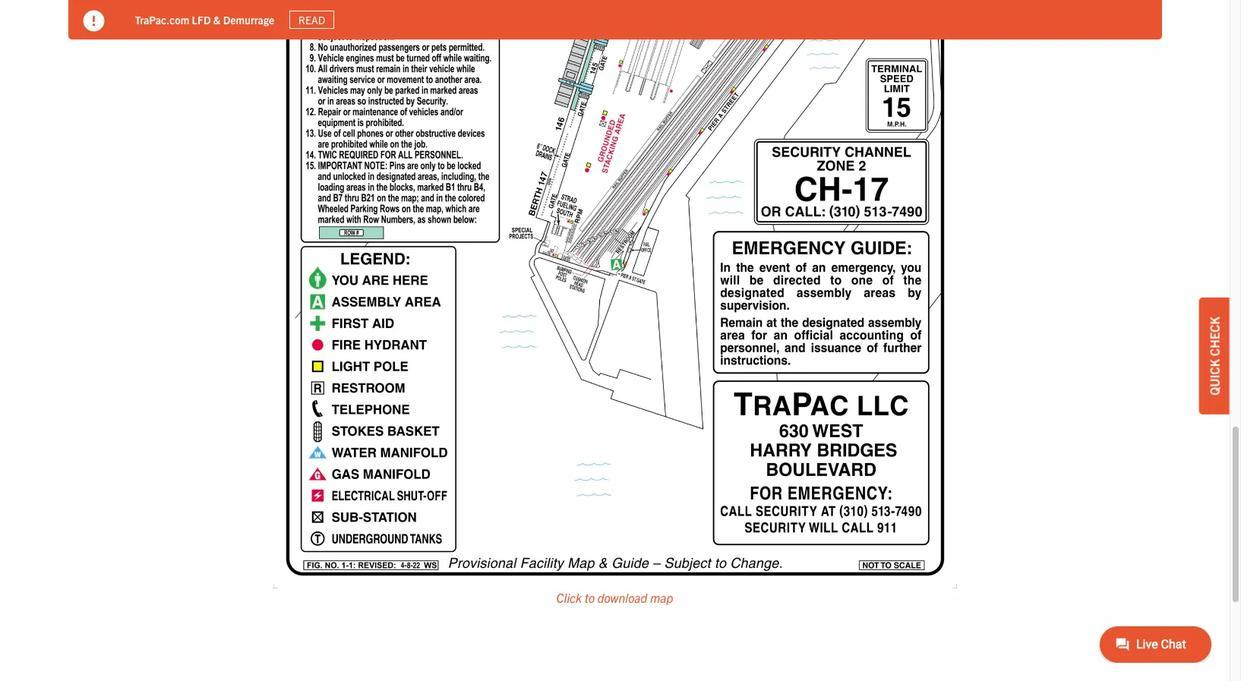 Task type: vqa. For each thing, say whether or not it's contained in the screenshot.
lfd
yes



Task type: describe. For each thing, give the bounding box(es) containing it.
quick check
[[1208, 317, 1223, 395]]

map
[[651, 591, 674, 606]]

quick check link
[[1200, 298, 1231, 414]]

check
[[1208, 317, 1223, 356]]

click to download map link
[[557, 591, 674, 606]]

demurrage
[[223, 13, 275, 26]]

click
[[557, 591, 582, 606]]

download
[[598, 591, 648, 606]]

read link
[[290, 10, 334, 29]]

read
[[299, 13, 325, 27]]



Task type: locate. For each thing, give the bounding box(es) containing it.
lfd
[[192, 13, 211, 26]]

solid image
[[83, 11, 105, 32]]

quick
[[1208, 359, 1223, 395]]

&
[[213, 13, 221, 26]]

to
[[585, 591, 595, 606]]

trapac.com
[[135, 13, 189, 26]]

click to download map
[[557, 591, 674, 606]]

trapac.com lfd & demurrage
[[135, 13, 275, 26]]



